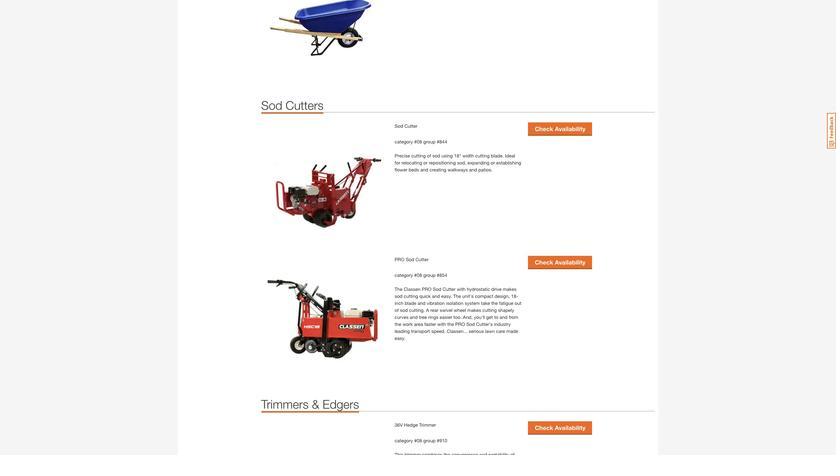 Task type: describe. For each thing, give the bounding box(es) containing it.
#08 for classen
[[414, 272, 422, 278]]

0 vertical spatial makes
[[503, 286, 517, 292]]

sod cutter
[[395, 123, 417, 129]]

blade.
[[491, 153, 504, 159]]

feedback link image
[[827, 113, 836, 149]]

cutter's
[[476, 321, 493, 327]]

1 check availability link from the top
[[528, 123, 592, 135]]

serious
[[469, 328, 484, 334]]

area
[[414, 321, 423, 327]]

2 vertical spatial pro
[[455, 321, 465, 327]]

made
[[506, 328, 518, 334]]

and down 'cutting.' on the bottom of the page
[[410, 314, 418, 320]]

check availability for 2nd check availability link from the bottom of the page
[[535, 259, 586, 266]]

trimmers & edgers
[[261, 397, 359, 412]]

sod inside precise cutting of sod using 18" width cutting blade. ideal for relocating or repositioning sod, expanding or establishing flower beds and creating walkways and patios.
[[432, 153, 440, 159]]

inch
[[395, 300, 403, 306]]

category #08 group #844
[[395, 139, 447, 145]]

1 vertical spatial sod
[[395, 293, 402, 299]]

group for #854
[[423, 272, 436, 278]]

you'll
[[474, 314, 485, 320]]

to
[[494, 314, 498, 320]]

and down expanding
[[469, 167, 477, 173]]

36v
[[395, 422, 403, 428]]

36v hedge trimmer
[[395, 422, 436, 428]]

precise
[[395, 153, 410, 159]]

availability for 3rd check availability link from the bottom of the page
[[555, 125, 586, 132]]

1 or from the left
[[423, 160, 428, 166]]

flower
[[395, 167, 407, 173]]

sod down and,
[[466, 321, 475, 327]]

classen
[[404, 286, 420, 292]]

tree
[[419, 314, 427, 320]]

isolation
[[446, 300, 463, 306]]

expanding
[[468, 160, 489, 166]]

out
[[515, 300, 521, 306]]

and right beds
[[420, 167, 428, 173]]

1 vertical spatial easy.
[[395, 335, 405, 341]]

0 vertical spatial pro
[[395, 257, 404, 262]]

cutting.
[[409, 307, 425, 313]]

faster
[[424, 321, 436, 327]]

speed.
[[431, 328, 446, 334]]

&
[[312, 397, 319, 412]]

curves
[[395, 314, 409, 320]]

availability for first check availability link from the bottom
[[555, 424, 586, 431]]

cutting up expanding
[[475, 153, 490, 159]]

cutters
[[286, 98, 323, 113]]

group for #910
[[423, 438, 436, 444]]

compact
[[475, 293, 493, 299]]

2 or from the left
[[491, 160, 495, 166]]

sod,
[[457, 160, 466, 166]]

sod up vibration
[[433, 286, 441, 292]]

patios.
[[478, 167, 492, 173]]

design,
[[495, 293, 510, 299]]

trimmers
[[261, 397, 309, 412]]

category for category #08 group #910
[[395, 438, 413, 444]]

a
[[426, 307, 429, 313]]

precise cutting of sod using 18" width cutting blade. ideal for relocating or repositioning sod, expanding or establishing flower beds and creating walkways and patios.
[[395, 153, 521, 173]]

and down quick
[[418, 300, 426, 306]]

sod cutter link
[[395, 123, 417, 129]]

category for category #08 group #844
[[395, 139, 413, 145]]

the classen pro sod cutter with hydrostatic drive makes sod cutting quick and easy. the unit's compact design, 18- inch blade and vibration isolation system take the fatigue out of sod cutting. a rear swivel wheel makes cutting shapely curves and tree rings easier too. and, you'll get to and from the work area faster with the pro sod cutter's industry leading transport speed. classen... serious lawn care made easy.
[[395, 286, 521, 341]]

work
[[403, 321, 413, 327]]

walkways
[[448, 167, 468, 173]]

0 vertical spatial cutter
[[404, 123, 417, 129]]

cutting up blade
[[404, 293, 418, 299]]

cutting up get
[[482, 307, 497, 313]]

1 horizontal spatial pro
[[422, 286, 432, 292]]

check for 3rd check availability link from the bottom of the page
[[535, 125, 553, 132]]

classen...
[[447, 328, 467, 334]]

industry
[[494, 321, 511, 327]]

repositioning
[[429, 160, 456, 166]]

sod up category #08 group #844
[[395, 123, 403, 129]]

pro sod cutter image
[[261, 256, 388, 383]]

lawn
[[485, 328, 495, 334]]

2 vertical spatial sod
[[400, 307, 408, 313]]

availability for 2nd check availability link from the bottom of the page
[[555, 259, 586, 266]]

cutting up relocating
[[411, 153, 426, 159]]

blade
[[405, 300, 416, 306]]

care
[[496, 328, 505, 334]]

and,
[[463, 314, 473, 320]]

system
[[465, 300, 480, 306]]

too.
[[454, 314, 462, 320]]

check availability for first check availability link from the bottom
[[535, 424, 586, 431]]

rear
[[430, 307, 438, 313]]



Task type: vqa. For each thing, say whether or not it's contained in the screenshot.
Check Availability associated with 2nd CHECK AVAILABILITY Link from the top
yes



Task type: locate. For each thing, give the bounding box(es) containing it.
group for #844
[[423, 139, 436, 145]]

group left #910
[[423, 438, 436, 444]]

cutter inside the classen pro sod cutter with hydrostatic drive makes sod cutting quick and easy. the unit's compact design, 18- inch blade and vibration isolation system take the fatigue out of sod cutting. a rear swivel wheel makes cutting shapely curves and tree rings easier too. and, you'll get to and from the work area faster with the pro sod cutter's industry leading transport speed. classen... serious lawn care made easy.
[[443, 286, 456, 292]]

pro up the category #08 group #854
[[395, 257, 404, 262]]

2 horizontal spatial the
[[491, 300, 498, 306]]

1 check from the top
[[535, 125, 553, 132]]

2 vertical spatial category
[[395, 438, 413, 444]]

of down inch on the bottom of the page
[[395, 307, 399, 313]]

with
[[457, 286, 466, 292], [437, 321, 446, 327]]

1 horizontal spatial or
[[491, 160, 495, 166]]

creating
[[430, 167, 446, 173]]

0 vertical spatial check
[[535, 125, 553, 132]]

leading
[[395, 328, 410, 334]]

check availability link
[[528, 123, 592, 135], [528, 256, 592, 268], [528, 422, 592, 434]]

#844
[[437, 139, 447, 145]]

#08 down "sod cutter"
[[414, 139, 422, 145]]

0 vertical spatial with
[[457, 286, 466, 292]]

sod up repositioning
[[432, 153, 440, 159]]

0 vertical spatial of
[[427, 153, 431, 159]]

sod
[[432, 153, 440, 159], [395, 293, 402, 299], [400, 307, 408, 313]]

category #08 group #910
[[395, 438, 447, 444]]

cutter up the category #08 group #854
[[416, 257, 429, 262]]

using
[[442, 153, 453, 159]]

#854
[[437, 272, 447, 278]]

0 horizontal spatial easy.
[[395, 335, 405, 341]]

1 vertical spatial of
[[395, 307, 399, 313]]

check availability
[[535, 125, 586, 132], [535, 259, 586, 266], [535, 424, 586, 431]]

2 vertical spatial check availability
[[535, 424, 586, 431]]

hydrostatic
[[467, 286, 490, 292]]

vibration
[[427, 300, 445, 306]]

unit's
[[462, 293, 474, 299]]

2 vertical spatial check
[[535, 424, 553, 431]]

establishing
[[496, 160, 521, 166]]

cutter up 'isolation'
[[443, 286, 456, 292]]

and
[[420, 167, 428, 173], [469, 167, 477, 173], [432, 293, 440, 299], [418, 300, 426, 306], [410, 314, 418, 320], [500, 314, 508, 320]]

rings
[[428, 314, 438, 320]]

1 availability from the top
[[555, 125, 586, 132]]

of
[[427, 153, 431, 159], [395, 307, 399, 313]]

category up precise
[[395, 139, 413, 145]]

#910
[[437, 438, 447, 444]]

1 horizontal spatial of
[[427, 153, 431, 159]]

2 #08 from the top
[[414, 272, 422, 278]]

hedge
[[404, 422, 418, 428]]

the up 'isolation'
[[453, 293, 461, 299]]

1 vertical spatial check availability
[[535, 259, 586, 266]]

category #08 group #854
[[395, 272, 447, 278]]

3 check availability from the top
[[535, 424, 586, 431]]

availability
[[555, 125, 586, 132], [555, 259, 586, 266], [555, 424, 586, 431]]

2 vertical spatial cutter
[[443, 286, 456, 292]]

easier
[[440, 314, 452, 320]]

0 horizontal spatial the
[[395, 286, 402, 292]]

sod up the category #08 group #854
[[406, 257, 414, 262]]

makes up 18-
[[503, 286, 517, 292]]

check
[[535, 125, 553, 132], [535, 259, 553, 266], [535, 424, 553, 431]]

for
[[395, 160, 400, 166]]

with up speed. in the right of the page
[[437, 321, 446, 327]]

relocating
[[402, 160, 422, 166]]

category for category #08 group #854
[[395, 272, 413, 278]]

check for first check availability link from the bottom
[[535, 424, 553, 431]]

0 vertical spatial group
[[423, 139, 436, 145]]

1 vertical spatial the
[[453, 293, 461, 299]]

2 group from the top
[[423, 272, 436, 278]]

#08 for cutting
[[414, 139, 422, 145]]

pro up quick
[[422, 286, 432, 292]]

3 group from the top
[[423, 438, 436, 444]]

#08 down 36v hedge trimmer
[[414, 438, 422, 444]]

and up vibration
[[432, 293, 440, 299]]

2 check from the top
[[535, 259, 553, 266]]

0 vertical spatial check availability
[[535, 125, 586, 132]]

of up repositioning
[[427, 153, 431, 159]]

36v hedge trimmer link
[[395, 422, 436, 428]]

cutter up category #08 group #844
[[404, 123, 417, 129]]

0 vertical spatial #08
[[414, 139, 422, 145]]

0 vertical spatial the
[[395, 286, 402, 292]]

0 vertical spatial easy.
[[441, 293, 452, 299]]

shapely
[[498, 307, 514, 313]]

1 horizontal spatial with
[[457, 286, 466, 292]]

1 vertical spatial category
[[395, 272, 413, 278]]

2 category from the top
[[395, 272, 413, 278]]

0 vertical spatial category
[[395, 139, 413, 145]]

2 check availability from the top
[[535, 259, 586, 266]]

sod cutters
[[261, 98, 323, 113]]

1 group from the top
[[423, 139, 436, 145]]

#08 up classen
[[414, 272, 422, 278]]

group left #854
[[423, 272, 436, 278]]

check for 2nd check availability link from the bottom of the page
[[535, 259, 553, 266]]

or right relocating
[[423, 160, 428, 166]]

makes
[[503, 286, 517, 292], [467, 307, 481, 313]]

1 vertical spatial makes
[[467, 307, 481, 313]]

easy. up 'isolation'
[[441, 293, 452, 299]]

the down easier
[[447, 321, 454, 327]]

trimmer
[[419, 422, 436, 428]]

1 #08 from the top
[[414, 139, 422, 145]]

or
[[423, 160, 428, 166], [491, 160, 495, 166]]

of inside precise cutting of sod using 18" width cutting blade. ideal for relocating or repositioning sod, expanding or establishing flower beds and creating walkways and patios.
[[427, 153, 431, 159]]

sod cutter image
[[261, 123, 388, 249]]

0 vertical spatial check availability link
[[528, 123, 592, 135]]

2 vertical spatial availability
[[555, 424, 586, 431]]

wheel barrow image
[[261, 0, 388, 84]]

2 check availability link from the top
[[528, 256, 592, 268]]

category down 36v
[[395, 438, 413, 444]]

1 vertical spatial #08
[[414, 272, 422, 278]]

or down blade.
[[491, 160, 495, 166]]

1 vertical spatial pro
[[422, 286, 432, 292]]

1 vertical spatial group
[[423, 272, 436, 278]]

with up unit's
[[457, 286, 466, 292]]

0 horizontal spatial or
[[423, 160, 428, 166]]

0 horizontal spatial of
[[395, 307, 399, 313]]

the
[[395, 286, 402, 292], [453, 293, 461, 299]]

take
[[481, 300, 490, 306]]

get
[[486, 314, 493, 320]]

1 horizontal spatial easy.
[[441, 293, 452, 299]]

wheel
[[454, 307, 466, 313]]

beds
[[409, 167, 419, 173]]

1 vertical spatial check
[[535, 259, 553, 266]]

drive
[[491, 286, 502, 292]]

easy.
[[441, 293, 452, 299], [395, 335, 405, 341]]

pro sod cutter
[[395, 257, 429, 262]]

1 horizontal spatial the
[[453, 293, 461, 299]]

the right take
[[491, 300, 498, 306]]

0 vertical spatial sod
[[432, 153, 440, 159]]

sod up inch on the bottom of the page
[[395, 293, 402, 299]]

sod left "cutters"
[[261, 98, 282, 113]]

1 vertical spatial cutter
[[416, 257, 429, 262]]

0 horizontal spatial pro
[[395, 257, 404, 262]]

2 vertical spatial #08
[[414, 438, 422, 444]]

sod
[[261, 98, 282, 113], [395, 123, 403, 129], [406, 257, 414, 262], [433, 286, 441, 292], [466, 321, 475, 327]]

2 availability from the top
[[555, 259, 586, 266]]

2 horizontal spatial pro
[[455, 321, 465, 327]]

of inside the classen pro sod cutter with hydrostatic drive makes sod cutting quick and easy. the unit's compact design, 18- inch blade and vibration isolation system take the fatigue out of sod cutting. a rear swivel wheel makes cutting shapely curves and tree rings easier too. and, you'll get to and from the work area faster with the pro sod cutter's industry leading transport speed. classen... serious lawn care made easy.
[[395, 307, 399, 313]]

fatigue
[[499, 300, 513, 306]]

from
[[509, 314, 518, 320]]

cutter
[[404, 123, 417, 129], [416, 257, 429, 262], [443, 286, 456, 292]]

transport
[[411, 328, 430, 334]]

pro sod cutter link
[[395, 257, 429, 262]]

1 horizontal spatial the
[[447, 321, 454, 327]]

width
[[463, 153, 474, 159]]

sod up the curves
[[400, 307, 408, 313]]

#08
[[414, 139, 422, 145], [414, 272, 422, 278], [414, 438, 422, 444]]

2 vertical spatial check availability link
[[528, 422, 592, 434]]

0 horizontal spatial makes
[[467, 307, 481, 313]]

1 horizontal spatial makes
[[503, 286, 517, 292]]

the
[[491, 300, 498, 306], [395, 321, 401, 327], [447, 321, 454, 327]]

and up industry
[[500, 314, 508, 320]]

cutting
[[411, 153, 426, 159], [475, 153, 490, 159], [404, 293, 418, 299], [482, 307, 497, 313]]

category up classen
[[395, 272, 413, 278]]

quick
[[419, 293, 431, 299]]

3 check from the top
[[535, 424, 553, 431]]

makes down system
[[467, 307, 481, 313]]

1 check availability from the top
[[535, 125, 586, 132]]

3 availability from the top
[[555, 424, 586, 431]]

check availability for 3rd check availability link from the bottom of the page
[[535, 125, 586, 132]]

18"
[[454, 153, 461, 159]]

the down the curves
[[395, 321, 401, 327]]

pro down too.
[[455, 321, 465, 327]]

group left #844
[[423, 139, 436, 145]]

3 check availability link from the top
[[528, 422, 592, 434]]

easy. down leading
[[395, 335, 405, 341]]

edgers
[[323, 397, 359, 412]]

1 category from the top
[[395, 139, 413, 145]]

swivel
[[440, 307, 453, 313]]

1 vertical spatial check availability link
[[528, 256, 592, 268]]

1 vertical spatial availability
[[555, 259, 586, 266]]

the left classen
[[395, 286, 402, 292]]

3 category from the top
[[395, 438, 413, 444]]

0 horizontal spatial with
[[437, 321, 446, 327]]

category
[[395, 139, 413, 145], [395, 272, 413, 278], [395, 438, 413, 444]]

1 vertical spatial with
[[437, 321, 446, 327]]

pro
[[395, 257, 404, 262], [422, 286, 432, 292], [455, 321, 465, 327]]

ideal
[[505, 153, 515, 159]]

0 horizontal spatial the
[[395, 321, 401, 327]]

3 #08 from the top
[[414, 438, 422, 444]]

0 vertical spatial availability
[[555, 125, 586, 132]]

2 vertical spatial group
[[423, 438, 436, 444]]

18-
[[511, 293, 518, 299]]



